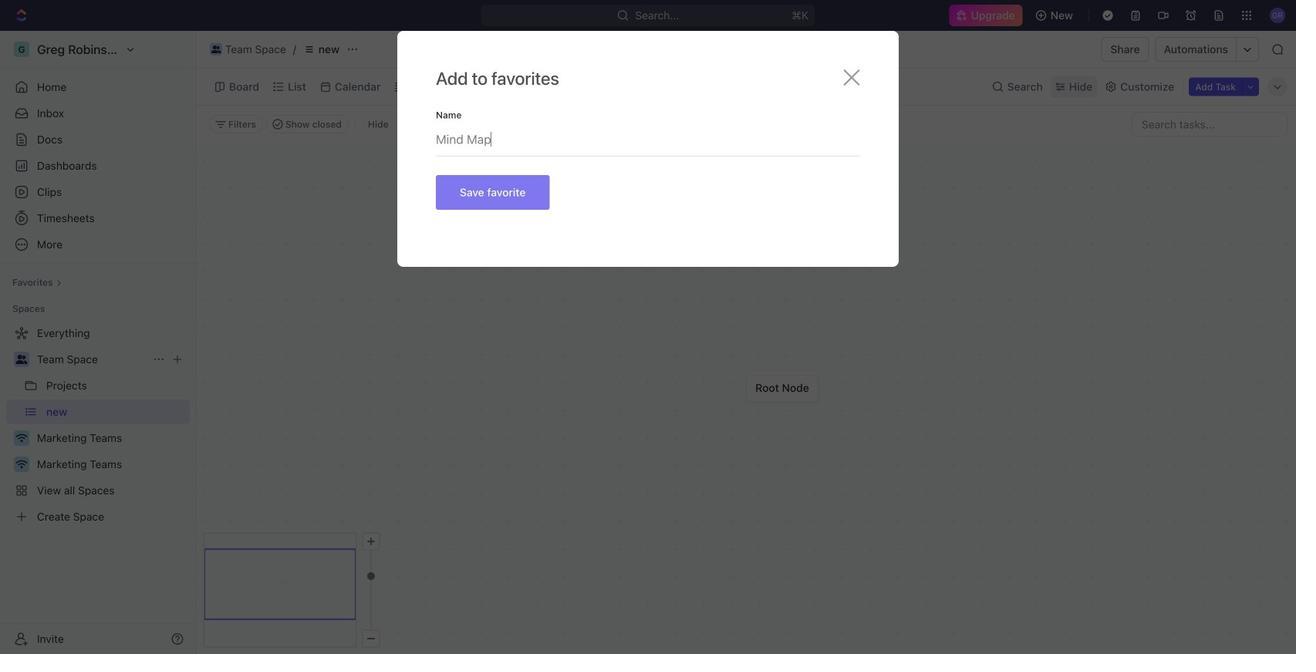 Task type: describe. For each thing, give the bounding box(es) containing it.
Name text field
[[436, 120, 861, 156]]



Task type: locate. For each thing, give the bounding box(es) containing it.
sidebar navigation
[[0, 31, 197, 655]]

dialog
[[398, 31, 899, 267]]

user group image
[[211, 46, 221, 53]]

Search tasks... text field
[[1133, 113, 1288, 136]]

user group image
[[16, 355, 27, 364]]



Task type: vqa. For each thing, say whether or not it's contained in the screenshot.
tree
no



